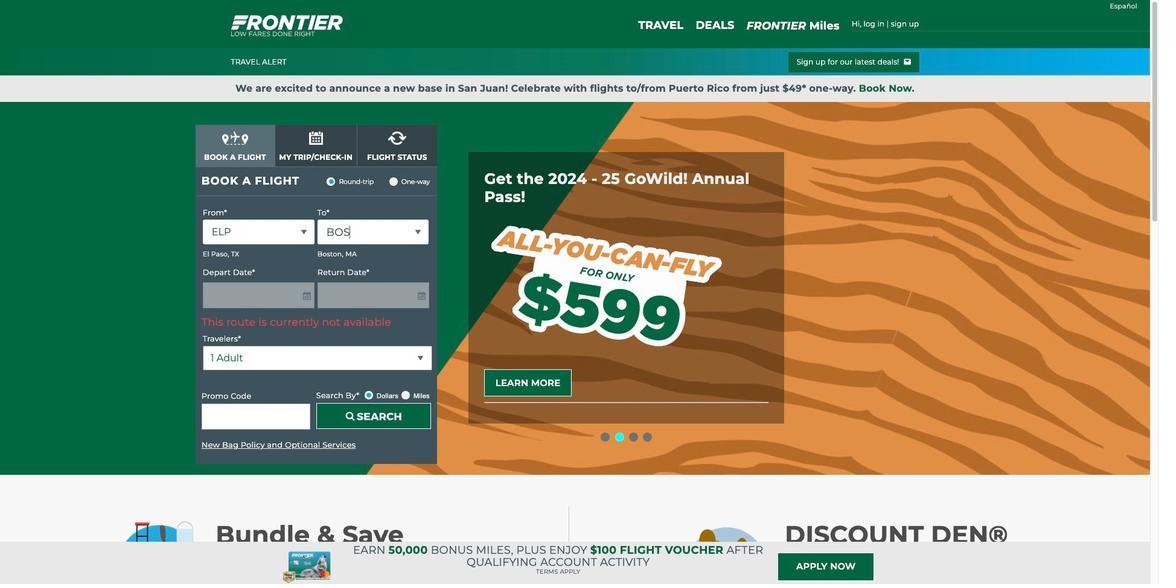 Task type: vqa. For each thing, say whether or not it's contained in the screenshot.
the top EARN
no



Task type: locate. For each thing, give the bounding box(es) containing it.
None field
[[203, 220, 314, 245], [203, 346, 432, 371], [203, 220, 314, 245], [203, 346, 432, 371]]

discount den® image
[[686, 519, 776, 584]]

bundle & save image
[[117, 519, 207, 584]]

navigation
[[196, 125, 437, 167]]

None text field
[[317, 220, 429, 245], [202, 404, 311, 430], [317, 220, 429, 245], [202, 404, 311, 430]]



Task type: describe. For each thing, give the bounding box(es) containing it.
credit card image
[[278, 551, 339, 584]]

get the gowild pass! image
[[484, 209, 726, 360]]



